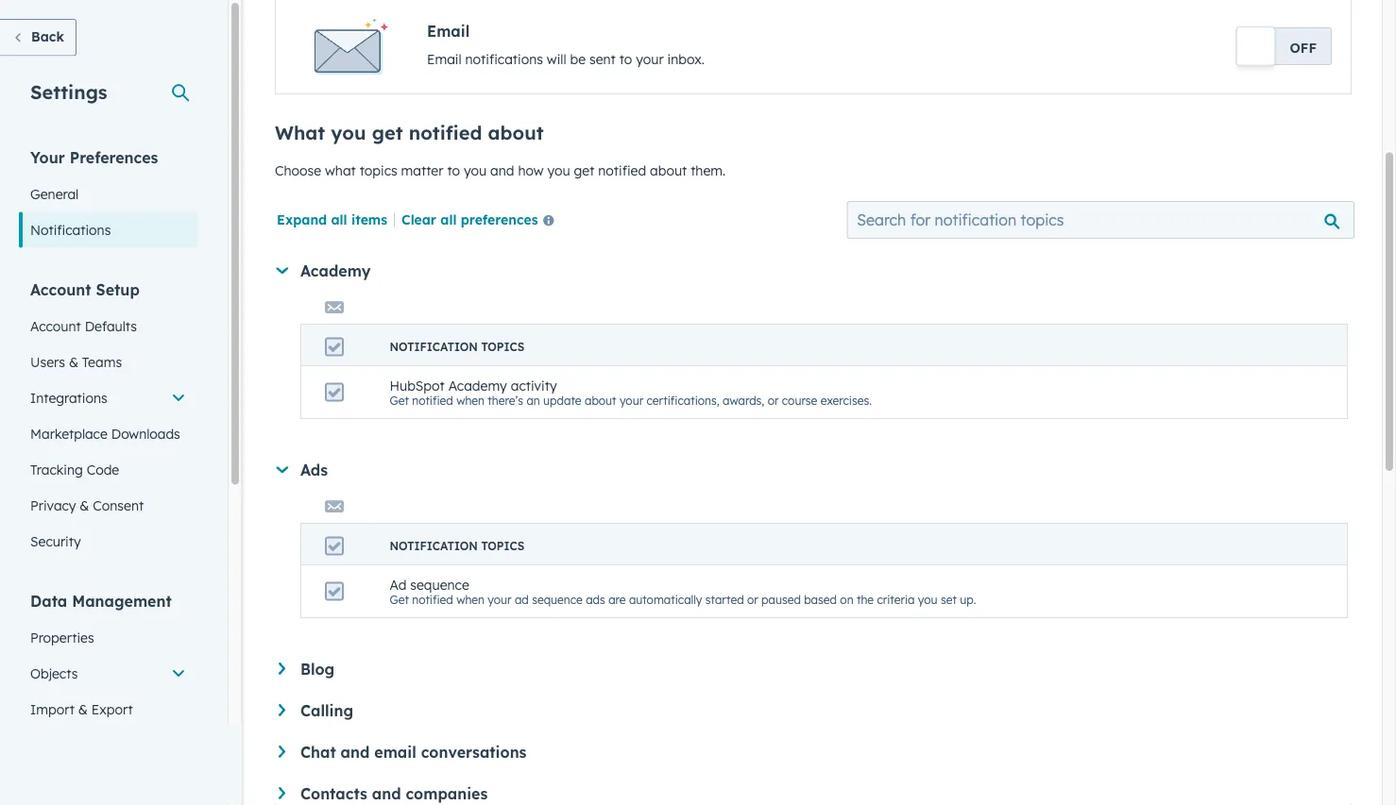 Task type: describe. For each thing, give the bounding box(es) containing it.
management
[[72, 592, 172, 611]]

what
[[325, 163, 356, 179]]

you up what
[[331, 121, 366, 145]]

marketplace
[[30, 426, 108, 442]]

privacy
[[30, 497, 76, 514]]

caret image for contacts and companies
[[279, 788, 285, 800]]

what you get notified about
[[275, 121, 544, 145]]

hubspot
[[390, 377, 445, 394]]

email
[[374, 744, 416, 763]]

general link
[[19, 176, 197, 212]]

caret image for calling
[[279, 705, 285, 717]]

import & export
[[30, 702, 133, 718]]

or inside ad sequence get notified when your ad sequence ads are automatically started or paused based on the criteria you set up.
[[747, 593, 759, 607]]

items
[[351, 211, 387, 227]]

when inside ad sequence get notified when your ad sequence ads are automatically started or paused based on the criteria you set up.
[[457, 593, 485, 607]]

contacts
[[300, 785, 367, 804]]

sent
[[590, 51, 616, 68]]

certifications,
[[647, 394, 720, 408]]

chat and email conversations
[[300, 744, 527, 763]]

started
[[706, 593, 744, 607]]

academy inside hubspot academy activity get notified when there's an update about your certifications, awards, or course exercises.
[[449, 377, 507, 394]]

criteria
[[877, 593, 915, 607]]

based
[[804, 593, 837, 607]]

account setup element
[[19, 279, 197, 560]]

caret image for academy
[[276, 268, 288, 274]]

email notifications will be sent to your inbox.
[[427, 51, 705, 68]]

or inside hubspot academy activity get notified when there's an update about your certifications, awards, or course exercises.
[[768, 394, 779, 408]]

companies
[[406, 785, 488, 804]]

when inside hubspot academy activity get notified when there's an update about your certifications, awards, or course exercises.
[[457, 394, 485, 408]]

defaults
[[85, 318, 137, 334]]

and for contacts and companies
[[372, 785, 401, 804]]

1 vertical spatial to
[[447, 163, 460, 179]]

set
[[941, 593, 957, 607]]

notification for ads
[[390, 540, 478, 554]]

settings
[[30, 80, 107, 103]]

blog button
[[279, 660, 1348, 679]]

integrations button
[[19, 380, 197, 416]]

account for account setup
[[30, 280, 91, 299]]

security
[[30, 533, 81, 550]]

security link
[[19, 524, 197, 560]]

tracking code
[[30, 462, 119, 478]]

ad
[[390, 577, 407, 593]]

preferences
[[461, 211, 538, 227]]

choose
[[275, 163, 321, 179]]

and for chat and email conversations
[[341, 744, 370, 763]]

0 vertical spatial topics
[[360, 163, 398, 179]]

course
[[782, 394, 818, 408]]

tracking
[[30, 462, 83, 478]]

hubspot academy activity get notified when there's an update about your certifications, awards, or course exercises.
[[390, 377, 872, 408]]

privacy & consent link
[[19, 488, 197, 524]]

clear all preferences button
[[402, 210, 562, 232]]

caret image for chat and email conversations
[[279, 746, 285, 759]]

objects button
[[19, 656, 197, 692]]

data management
[[30, 592, 172, 611]]

chat and email conversations button
[[279, 744, 1348, 763]]

properties
[[30, 630, 94, 646]]

import & export link
[[19, 692, 197, 728]]

on
[[840, 593, 854, 607]]

properties link
[[19, 620, 197, 656]]

you inside ad sequence get notified when your ad sequence ads are automatically started or paused based on the criteria you set up.
[[918, 593, 938, 607]]

topics for ads
[[481, 540, 525, 554]]

paused
[[762, 593, 801, 607]]

0 horizontal spatial get
[[372, 121, 403, 145]]

are
[[609, 593, 626, 607]]

consent
[[93, 497, 144, 514]]

caret image for ads
[[276, 467, 288, 474]]

tracking code link
[[19, 452, 197, 488]]

ads
[[586, 593, 605, 607]]

conversations
[[421, 744, 527, 763]]

what
[[275, 121, 325, 145]]

ad
[[515, 593, 529, 607]]

notification topics for ads
[[390, 540, 525, 554]]

calling
[[300, 702, 353, 721]]

data
[[30, 592, 67, 611]]

data management element
[[19, 591, 197, 764]]

users & teams link
[[19, 344, 197, 380]]

& for teams
[[69, 354, 78, 370]]

your inside hubspot academy activity get notified when there's an update about your certifications, awards, or course exercises.
[[620, 394, 644, 408]]

& for export
[[78, 702, 88, 718]]

chat
[[300, 744, 336, 763]]

notifications link
[[19, 212, 197, 248]]

up.
[[960, 593, 976, 607]]

clear
[[402, 211, 437, 227]]

get inside ad sequence get notified when your ad sequence ads are automatically started or paused based on the criteria you set up.
[[390, 593, 409, 607]]

them.
[[691, 163, 726, 179]]

teams
[[82, 354, 122, 370]]

there's
[[488, 394, 524, 408]]

ads
[[300, 461, 328, 480]]

notified inside hubspot academy activity get notified when there's an update about your certifications, awards, or course exercises.
[[412, 394, 453, 408]]

expand all items button
[[277, 211, 387, 227]]

1 vertical spatial about
[[650, 163, 687, 179]]

marketplace downloads
[[30, 426, 180, 442]]

academy button
[[276, 262, 1348, 281]]



Task type: vqa. For each thing, say whether or not it's contained in the screenshot.
Calling Icon
no



Task type: locate. For each thing, give the bounding box(es) containing it.
sequence
[[410, 577, 469, 593], [532, 593, 583, 607]]

&
[[69, 354, 78, 370], [80, 497, 89, 514], [78, 702, 88, 718]]

you right how
[[547, 163, 570, 179]]

your left ad
[[488, 593, 512, 607]]

all for clear
[[441, 211, 457, 227]]

or left course
[[768, 394, 779, 408]]

you
[[331, 121, 366, 145], [464, 163, 487, 179], [547, 163, 570, 179], [918, 593, 938, 607]]

blog
[[300, 660, 335, 679]]

ad sequence get notified when your ad sequence ads are automatically started or paused based on the criteria you set up.
[[390, 577, 976, 607]]

or
[[768, 394, 779, 408], [747, 593, 759, 607]]

caret image inside chat and email conversations dropdown button
[[279, 746, 285, 759]]

0 vertical spatial about
[[488, 121, 544, 145]]

1 vertical spatial caret image
[[279, 746, 285, 759]]

email for email notifications will be sent to your inbox.
[[427, 51, 462, 68]]

your
[[636, 51, 664, 68], [620, 394, 644, 408], [488, 593, 512, 607]]

notification topics
[[390, 340, 525, 354], [390, 540, 525, 554]]

to
[[620, 51, 632, 68], [447, 163, 460, 179]]

2 horizontal spatial and
[[490, 163, 514, 179]]

account up account defaults
[[30, 280, 91, 299]]

2 vertical spatial your
[[488, 593, 512, 607]]

to right matter
[[447, 163, 460, 179]]

caret image left ads
[[276, 467, 288, 474]]

2 notification from the top
[[390, 540, 478, 554]]

users & teams
[[30, 354, 122, 370]]

email up notifications
[[427, 22, 470, 41]]

get inside hubspot academy activity get notified when there's an update about your certifications, awards, or course exercises.
[[390, 394, 409, 408]]

1 account from the top
[[30, 280, 91, 299]]

update
[[543, 394, 582, 408]]

to right the sent
[[620, 51, 632, 68]]

get
[[390, 394, 409, 408], [390, 593, 409, 607]]

activity
[[511, 377, 557, 394]]

1 horizontal spatial and
[[372, 785, 401, 804]]

get
[[372, 121, 403, 145], [574, 163, 595, 179]]

& for consent
[[80, 497, 89, 514]]

academy down the expand all items at the top
[[300, 262, 371, 281]]

expand
[[277, 211, 327, 227]]

your inside ad sequence get notified when your ad sequence ads are automatically started or paused based on the criteria you set up.
[[488, 593, 512, 607]]

caret image inside ads dropdown button
[[276, 467, 288, 474]]

1 horizontal spatial academy
[[449, 377, 507, 394]]

caret image inside academy "dropdown button"
[[276, 268, 288, 274]]

1 vertical spatial get
[[390, 593, 409, 607]]

and down email
[[372, 785, 401, 804]]

when left ad
[[457, 593, 485, 607]]

exercises.
[[821, 394, 872, 408]]

notification topics up ad
[[390, 540, 525, 554]]

1 vertical spatial topics
[[481, 340, 525, 354]]

when
[[457, 394, 485, 408], [457, 593, 485, 607]]

1 horizontal spatial sequence
[[532, 593, 583, 607]]

0 vertical spatial account
[[30, 280, 91, 299]]

account up users
[[30, 318, 81, 334]]

notified left them.
[[598, 163, 646, 179]]

your
[[30, 148, 65, 167]]

your left inbox.
[[636, 51, 664, 68]]

notified right ad
[[412, 593, 453, 607]]

academy
[[300, 262, 371, 281], [449, 377, 507, 394]]

when left there's
[[457, 394, 485, 408]]

expand all items
[[277, 211, 387, 227]]

caret image inside blog dropdown button
[[279, 663, 285, 675]]

get right how
[[574, 163, 595, 179]]

2 vertical spatial and
[[372, 785, 401, 804]]

about up how
[[488, 121, 544, 145]]

privacy & consent
[[30, 497, 144, 514]]

and
[[490, 163, 514, 179], [341, 744, 370, 763], [372, 785, 401, 804]]

caret image
[[276, 268, 288, 274], [279, 663, 285, 675], [279, 705, 285, 717], [279, 788, 285, 800]]

1 horizontal spatial all
[[441, 211, 457, 227]]

all
[[331, 211, 347, 227], [441, 211, 457, 227]]

about inside hubspot academy activity get notified when there's an update about your certifications, awards, or course exercises.
[[585, 394, 617, 408]]

objects
[[30, 666, 78, 682]]

0 horizontal spatial sequence
[[410, 577, 469, 593]]

downloads
[[111, 426, 180, 442]]

choose what topics matter to you and how you get notified about them.
[[275, 163, 726, 179]]

1 vertical spatial academy
[[449, 377, 507, 394]]

your left certifications,
[[620, 394, 644, 408]]

users
[[30, 354, 65, 370]]

topics for academy
[[481, 340, 525, 354]]

calling button
[[279, 702, 1348, 721]]

2 get from the top
[[390, 593, 409, 607]]

general
[[30, 186, 79, 202]]

Search for notification topics search field
[[847, 201, 1355, 239]]

1 horizontal spatial about
[[585, 394, 617, 408]]

contacts and companies button
[[279, 785, 1348, 804]]

contacts and companies
[[300, 785, 488, 804]]

caret image left calling
[[279, 705, 285, 717]]

0 vertical spatial your
[[636, 51, 664, 68]]

account setup
[[30, 280, 140, 299]]

0 horizontal spatial all
[[331, 211, 347, 227]]

code
[[87, 462, 119, 478]]

notification up 'hubspot'
[[390, 340, 478, 354]]

0 vertical spatial to
[[620, 51, 632, 68]]

0 vertical spatial email
[[427, 22, 470, 41]]

caret image left blog
[[279, 663, 285, 675]]

about left them.
[[650, 163, 687, 179]]

0 vertical spatial notification topics
[[390, 340, 525, 354]]

account
[[30, 280, 91, 299], [30, 318, 81, 334]]

0 vertical spatial and
[[490, 163, 514, 179]]

0 vertical spatial academy
[[300, 262, 371, 281]]

1 vertical spatial account
[[30, 318, 81, 334]]

0 vertical spatial get
[[390, 394, 409, 408]]

or right "started" on the bottom right of page
[[747, 593, 759, 607]]

1 horizontal spatial to
[[620, 51, 632, 68]]

all left items
[[331, 211, 347, 227]]

1 notification from the top
[[390, 340, 478, 354]]

topics right what
[[360, 163, 398, 179]]

0 vertical spatial get
[[372, 121, 403, 145]]

notification topics up 'hubspot'
[[390, 340, 525, 354]]

topics up the activity
[[481, 340, 525, 354]]

notification
[[390, 340, 478, 354], [390, 540, 478, 554]]

all for expand
[[331, 211, 347, 227]]

1 vertical spatial notification
[[390, 540, 478, 554]]

topics
[[360, 163, 398, 179], [481, 340, 525, 354], [481, 540, 525, 554]]

1 vertical spatial &
[[80, 497, 89, 514]]

caret image left contacts
[[279, 788, 285, 800]]

0 vertical spatial or
[[768, 394, 779, 408]]

you left set
[[918, 593, 938, 607]]

awards,
[[723, 394, 765, 408]]

topics up ad
[[481, 540, 525, 554]]

you up clear all preferences
[[464, 163, 487, 179]]

0 horizontal spatial and
[[341, 744, 370, 763]]

notifications
[[30, 222, 111, 238]]

1 all from the left
[[331, 211, 347, 227]]

& inside "link"
[[80, 497, 89, 514]]

caret image inside "contacts and companies" dropdown button
[[279, 788, 285, 800]]

caret image inside the calling dropdown button
[[279, 705, 285, 717]]

clear all preferences
[[402, 211, 538, 227]]

2 all from the left
[[441, 211, 457, 227]]

1 horizontal spatial or
[[768, 394, 779, 408]]

1 get from the top
[[390, 394, 409, 408]]

1 vertical spatial when
[[457, 593, 485, 607]]

email
[[427, 22, 470, 41], [427, 51, 462, 68]]

2 notification topics from the top
[[390, 540, 525, 554]]

caret image
[[276, 467, 288, 474], [279, 746, 285, 759]]

1 vertical spatial and
[[341, 744, 370, 763]]

0 vertical spatial notification
[[390, 340, 478, 354]]

0 horizontal spatial or
[[747, 593, 759, 607]]

an
[[527, 394, 540, 408]]

2 vertical spatial topics
[[481, 540, 525, 554]]

1 when from the top
[[457, 394, 485, 408]]

notified
[[409, 121, 482, 145], [598, 163, 646, 179], [412, 394, 453, 408], [412, 593, 453, 607]]

notified left there's
[[412, 394, 453, 408]]

account inside account defaults link
[[30, 318, 81, 334]]

& inside data management element
[[78, 702, 88, 718]]

& left export
[[78, 702, 88, 718]]

and right the chat
[[341, 744, 370, 763]]

matter
[[401, 163, 444, 179]]

0 horizontal spatial about
[[488, 121, 544, 145]]

1 vertical spatial notification topics
[[390, 540, 525, 554]]

marketplace downloads link
[[19, 416, 197, 452]]

& right users
[[69, 354, 78, 370]]

academy left the activity
[[449, 377, 507, 394]]

2 horizontal spatial about
[[650, 163, 687, 179]]

notified up matter
[[409, 121, 482, 145]]

caret image down expand
[[276, 268, 288, 274]]

will
[[547, 51, 567, 68]]

0 horizontal spatial to
[[447, 163, 460, 179]]

2 vertical spatial about
[[585, 394, 617, 408]]

back
[[31, 28, 64, 45]]

import
[[30, 702, 75, 718]]

off
[[1290, 39, 1317, 56]]

1 vertical spatial email
[[427, 51, 462, 68]]

account for account defaults
[[30, 318, 81, 334]]

email left notifications
[[427, 51, 462, 68]]

email for email
[[427, 22, 470, 41]]

caret image left the chat
[[279, 746, 285, 759]]

inbox.
[[668, 51, 705, 68]]

1 horizontal spatial get
[[574, 163, 595, 179]]

0 vertical spatial &
[[69, 354, 78, 370]]

1 vertical spatial or
[[747, 593, 759, 607]]

about right update
[[585, 394, 617, 408]]

be
[[570, 51, 586, 68]]

all inside clear all preferences button
[[441, 211, 457, 227]]

0 horizontal spatial academy
[[300, 262, 371, 281]]

& right privacy
[[80, 497, 89, 514]]

your preferences element
[[19, 147, 197, 248]]

your preferences
[[30, 148, 158, 167]]

ads button
[[276, 461, 1348, 480]]

0 vertical spatial caret image
[[276, 467, 288, 474]]

the
[[857, 593, 874, 607]]

notification up ad
[[390, 540, 478, 554]]

1 vertical spatial your
[[620, 394, 644, 408]]

preferences
[[70, 148, 158, 167]]

account defaults link
[[19, 309, 197, 344]]

0 vertical spatial when
[[457, 394, 485, 408]]

setup
[[96, 280, 140, 299]]

caret image for blog
[[279, 663, 285, 675]]

1 email from the top
[[427, 22, 470, 41]]

about
[[488, 121, 544, 145], [650, 163, 687, 179], [585, 394, 617, 408]]

automatically
[[629, 593, 702, 607]]

notification for academy
[[390, 340, 478, 354]]

notified inside ad sequence get notified when your ad sequence ads are automatically started or paused based on the criteria you set up.
[[412, 593, 453, 607]]

2 account from the top
[[30, 318, 81, 334]]

2 vertical spatial &
[[78, 702, 88, 718]]

2 email from the top
[[427, 51, 462, 68]]

2 when from the top
[[457, 593, 485, 607]]

account defaults
[[30, 318, 137, 334]]

notification topics for academy
[[390, 340, 525, 354]]

1 vertical spatial get
[[574, 163, 595, 179]]

1 notification topics from the top
[[390, 340, 525, 354]]

back link
[[0, 19, 76, 56]]

all right "clear"
[[441, 211, 457, 227]]

how
[[518, 163, 544, 179]]

get up matter
[[372, 121, 403, 145]]

integrations
[[30, 390, 107, 406]]

and left how
[[490, 163, 514, 179]]



